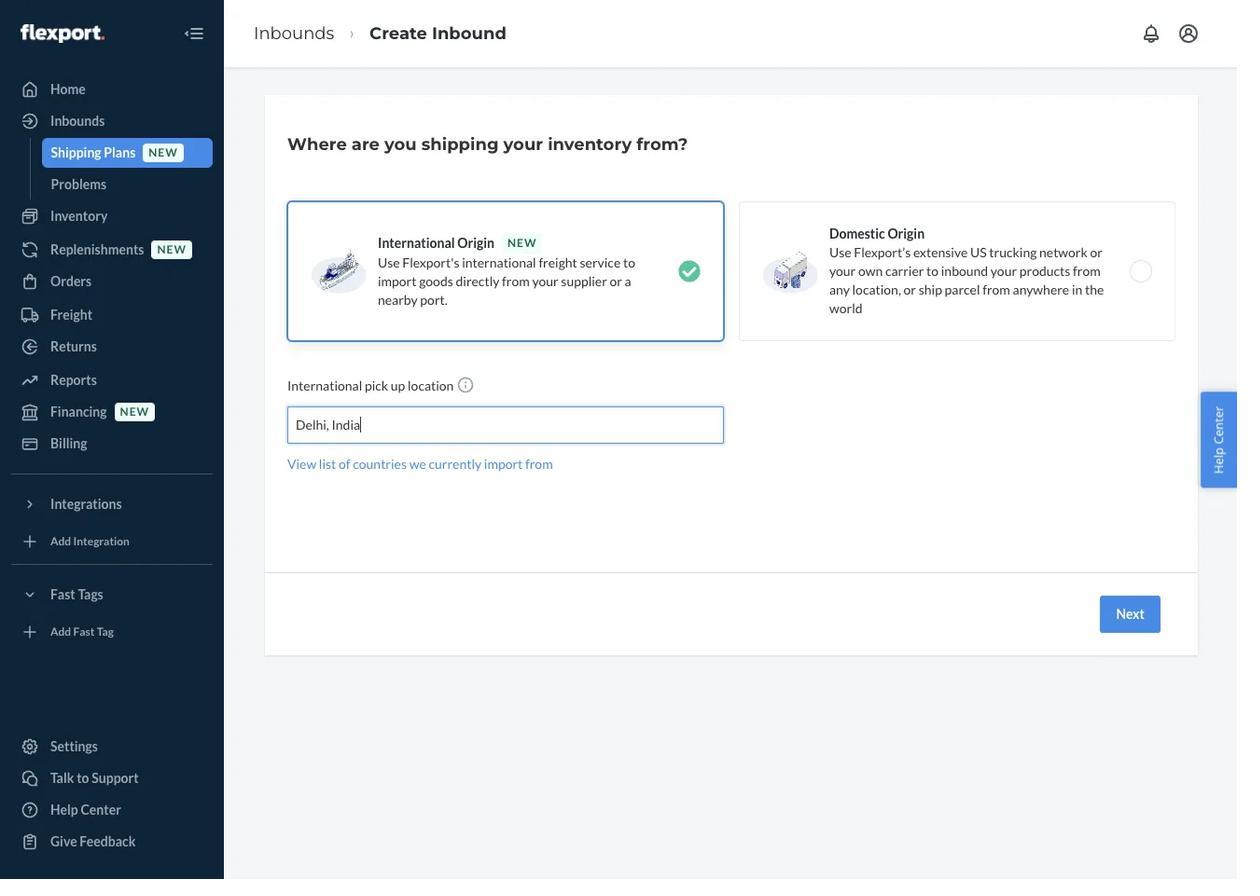 Task type: vqa. For each thing, say whether or not it's contained in the screenshot.
leftmost the or
yes



Task type: locate. For each thing, give the bounding box(es) containing it.
or inside use flexport's international freight service to import goods directly from your supplier or a nearby port.
[[610, 273, 622, 289]]

fast left tags
[[50, 587, 75, 603]]

1 vertical spatial inbounds
[[50, 113, 105, 129]]

import right the currently
[[484, 456, 523, 472]]

add for add fast tag
[[50, 626, 71, 640]]

from inside use flexport's international freight service to import goods directly from your supplier or a nearby port.
[[502, 273, 530, 289]]

fast left tag
[[73, 626, 95, 640]]

inbounds
[[254, 23, 334, 44], [50, 113, 105, 129]]

anywhere
[[1013, 282, 1070, 298]]

0 vertical spatial help center
[[1211, 406, 1228, 474]]

to up a
[[623, 255, 635, 271]]

fast tags button
[[11, 580, 213, 610]]

1 vertical spatial center
[[81, 803, 121, 818]]

1 horizontal spatial help
[[1211, 447, 1228, 474]]

international for international origin
[[378, 235, 455, 251]]

tag
[[97, 626, 114, 640]]

1 horizontal spatial origin
[[888, 226, 925, 242]]

1 vertical spatial fast
[[73, 626, 95, 640]]

0 horizontal spatial import
[[378, 273, 417, 289]]

help center inside button
[[1211, 406, 1228, 474]]

or left a
[[610, 273, 622, 289]]

fast
[[50, 587, 75, 603], [73, 626, 95, 640]]

2 horizontal spatial to
[[927, 263, 939, 279]]

origin up the flexport's
[[888, 226, 925, 242]]

0 horizontal spatial center
[[81, 803, 121, 818]]

1 horizontal spatial import
[[484, 456, 523, 472]]

international
[[378, 235, 455, 251], [287, 378, 362, 394]]

or right network
[[1090, 244, 1103, 260]]

to inside domestic origin use flexport's extensive us trucking network or your own carrier to inbound your products from any location, or ship parcel from anywhere in the world
[[927, 263, 939, 279]]

open account menu image
[[1178, 22, 1200, 45]]

inbounds inside breadcrumbs 'navigation'
[[254, 23, 334, 44]]

from
[[1073, 263, 1101, 279], [502, 273, 530, 289], [983, 282, 1010, 298], [525, 456, 553, 472]]

flexport logo image
[[21, 24, 104, 43]]

1 horizontal spatial center
[[1211, 406, 1228, 444]]

new for financing
[[120, 405, 149, 419]]

talk to support
[[50, 771, 139, 787]]

0 horizontal spatial inbounds link
[[11, 106, 213, 136]]

import up nearby on the left of page
[[378, 273, 417, 289]]

problems link
[[42, 170, 213, 200]]

your inside use flexport's international freight service to import goods directly from your supplier or a nearby port.
[[532, 273, 559, 289]]

your down trucking
[[991, 263, 1017, 279]]

center inside the help center link
[[81, 803, 121, 818]]

import inside use flexport's international freight service to import goods directly from your supplier or a nearby port.
[[378, 273, 417, 289]]

inbound
[[432, 23, 507, 44]]

1 horizontal spatial international
[[378, 235, 455, 251]]

1 horizontal spatial to
[[623, 255, 635, 271]]

None text field
[[296, 416, 362, 435]]

1 vertical spatial inbounds link
[[11, 106, 213, 136]]

to up 'ship'
[[927, 263, 939, 279]]

origin for domestic
[[888, 226, 925, 242]]

use inside domestic origin use flexport's extensive us trucking network or your own carrier to inbound your products from any location, or ship parcel from anywhere in the world
[[830, 244, 852, 260]]

new for shipping plans
[[149, 146, 178, 160]]

view list of countries we currently import from button
[[287, 455, 553, 474]]

flexport's
[[403, 255, 460, 271]]

import for goods
[[378, 273, 417, 289]]

help center
[[1211, 406, 1228, 474], [50, 803, 121, 818]]

integrations
[[50, 496, 122, 512]]

1 vertical spatial help
[[50, 803, 78, 818]]

help center link
[[11, 796, 213, 826]]

your right shipping
[[504, 134, 543, 155]]

2 add from the top
[[50, 626, 71, 640]]

from down international
[[502, 273, 530, 289]]

0 vertical spatial add
[[50, 535, 71, 549]]

fast inside dropdown button
[[50, 587, 75, 603]]

0 horizontal spatial inbounds
[[50, 113, 105, 129]]

use flexport's international freight service to import goods directly from your supplier or a nearby port.
[[378, 255, 635, 308]]

carrier
[[885, 263, 924, 279]]

inbounds link
[[254, 23, 334, 44], [11, 106, 213, 136]]

or
[[1090, 244, 1103, 260], [610, 273, 622, 289], [904, 282, 916, 298]]

new up "orders" link
[[157, 243, 187, 257]]

help
[[1211, 447, 1228, 474], [50, 803, 78, 818]]

list
[[319, 456, 336, 472]]

0 horizontal spatial use
[[378, 255, 400, 271]]

0 vertical spatial international
[[378, 235, 455, 251]]

inventory
[[548, 134, 632, 155]]

international origin
[[378, 235, 495, 251]]

0 vertical spatial inbounds
[[254, 23, 334, 44]]

you
[[384, 134, 417, 155]]

import inside view list of countries we currently import from button
[[484, 456, 523, 472]]

any
[[830, 282, 850, 298]]

new right plans
[[149, 146, 178, 160]]

1 vertical spatial add
[[50, 626, 71, 640]]

use
[[830, 244, 852, 260], [378, 255, 400, 271]]

integrations button
[[11, 490, 213, 520]]

1 vertical spatial international
[[287, 378, 362, 394]]

0 horizontal spatial to
[[77, 771, 89, 787]]

your down freight
[[532, 273, 559, 289]]

to right talk
[[77, 771, 89, 787]]

origin
[[888, 226, 925, 242], [457, 235, 495, 251]]

tags
[[78, 587, 103, 603]]

international left pick
[[287, 378, 362, 394]]

check circle image
[[678, 260, 701, 283]]

trucking
[[989, 244, 1037, 260]]

add down fast tags
[[50, 626, 71, 640]]

1 horizontal spatial or
[[904, 282, 916, 298]]

your
[[504, 134, 543, 155], [830, 263, 856, 279], [991, 263, 1017, 279], [532, 273, 559, 289]]

1 horizontal spatial inbounds
[[254, 23, 334, 44]]

1 horizontal spatial help center
[[1211, 406, 1228, 474]]

add left integration
[[50, 535, 71, 549]]

or down carrier
[[904, 282, 916, 298]]

home link
[[11, 75, 213, 105]]

0 vertical spatial center
[[1211, 406, 1228, 444]]

from inside button
[[525, 456, 553, 472]]

returns
[[50, 339, 97, 355]]

next
[[1116, 607, 1145, 622]]

0 horizontal spatial origin
[[457, 235, 495, 251]]

shipping plans
[[51, 145, 136, 161]]

new
[[149, 146, 178, 160], [508, 236, 537, 250], [157, 243, 187, 257], [120, 405, 149, 419]]

help center button
[[1201, 392, 1237, 488]]

new down the reports link
[[120, 405, 149, 419]]

parcel
[[945, 282, 980, 298]]

center
[[1211, 406, 1228, 444], [81, 803, 121, 818]]

settings link
[[11, 733, 213, 762]]

service
[[580, 255, 621, 271]]

plans
[[104, 145, 136, 161]]

1 horizontal spatial use
[[830, 244, 852, 260]]

0 vertical spatial inbounds link
[[254, 23, 334, 44]]

0 vertical spatial fast
[[50, 587, 75, 603]]

talk
[[50, 771, 74, 787]]

international up flexport's
[[378, 235, 455, 251]]

0 vertical spatial help
[[1211, 447, 1228, 474]]

create inbound link
[[370, 23, 507, 44]]

1 vertical spatial help center
[[50, 803, 121, 818]]

1 add from the top
[[50, 535, 71, 549]]

use up nearby on the left of page
[[378, 255, 400, 271]]

integration
[[73, 535, 130, 549]]

0 vertical spatial import
[[378, 273, 417, 289]]

location
[[408, 378, 454, 394]]

new up international
[[508, 236, 537, 250]]

add integration link
[[11, 527, 213, 557]]

from right the currently
[[525, 456, 553, 472]]

1 horizontal spatial inbounds link
[[254, 23, 334, 44]]

origin inside domestic origin use flexport's extensive us trucking network or your own carrier to inbound your products from any location, or ship parcel from anywhere in the world
[[888, 226, 925, 242]]

returns link
[[11, 332, 213, 362]]

your up any at the right top of page
[[830, 263, 856, 279]]

0 horizontal spatial international
[[287, 378, 362, 394]]

origin up international
[[457, 235, 495, 251]]

give feedback button
[[11, 828, 213, 858]]

1 vertical spatial import
[[484, 456, 523, 472]]

0 horizontal spatial or
[[610, 273, 622, 289]]

use down domestic
[[830, 244, 852, 260]]

international pick up location
[[287, 378, 456, 394]]

network
[[1040, 244, 1088, 260]]

0 horizontal spatial help center
[[50, 803, 121, 818]]

import
[[378, 273, 417, 289], [484, 456, 523, 472]]

currently
[[429, 456, 482, 472]]

give
[[50, 834, 77, 850]]



Task type: describe. For each thing, give the bounding box(es) containing it.
breadcrumbs navigation
[[239, 6, 522, 61]]

from up the
[[1073, 263, 1101, 279]]

where are you shipping your inventory from?
[[287, 134, 688, 155]]

open notifications image
[[1140, 22, 1163, 45]]

freight
[[539, 255, 577, 271]]

up
[[391, 378, 405, 394]]

view list of countries we currently import from
[[287, 456, 553, 472]]

add fast tag link
[[11, 618, 213, 648]]

we
[[409, 456, 426, 472]]

domestic
[[830, 226, 885, 242]]

countries
[[353, 456, 407, 472]]

close navigation image
[[183, 22, 205, 45]]

of
[[339, 456, 350, 472]]

world
[[830, 300, 863, 316]]

new for international origin
[[508, 236, 537, 250]]

pick
[[365, 378, 388, 394]]

international
[[462, 255, 536, 271]]

orders link
[[11, 267, 213, 297]]

help inside button
[[1211, 447, 1228, 474]]

use inside use flexport's international freight service to import goods directly from your supplier or a nearby port.
[[378, 255, 400, 271]]

from?
[[637, 134, 688, 155]]

fast tags
[[50, 587, 103, 603]]

are
[[352, 134, 380, 155]]

home
[[50, 81, 86, 97]]

to inside use flexport's international freight service to import goods directly from your supplier or a nearby port.
[[623, 255, 635, 271]]

billing link
[[11, 429, 213, 459]]

add fast tag
[[50, 626, 114, 640]]

talk to support button
[[11, 764, 213, 794]]

2 horizontal spatial or
[[1090, 244, 1103, 260]]

inventory
[[50, 208, 108, 224]]

support
[[92, 771, 139, 787]]

replenishments
[[50, 242, 144, 258]]

domestic origin use flexport's extensive us trucking network or your own carrier to inbound your products from any location, or ship parcel from anywhere in the world
[[830, 226, 1104, 316]]

nearby
[[378, 292, 418, 308]]

give feedback
[[50, 834, 136, 850]]

shipping
[[51, 145, 101, 161]]

directly
[[456, 273, 500, 289]]

next button
[[1101, 596, 1161, 634]]

shipping
[[422, 134, 499, 155]]

freight
[[50, 307, 92, 323]]

inbound
[[941, 263, 988, 279]]

reports
[[50, 372, 97, 388]]

feedback
[[80, 834, 136, 850]]

create inbound
[[370, 23, 507, 44]]

add integration
[[50, 535, 130, 549]]

new for replenishments
[[157, 243, 187, 257]]

to inside talk to support button
[[77, 771, 89, 787]]

flexport's
[[854, 244, 911, 260]]

products
[[1020, 263, 1071, 279]]

problems
[[51, 176, 106, 192]]

reports link
[[11, 366, 213, 396]]

0 horizontal spatial help
[[50, 803, 78, 818]]

us
[[970, 244, 987, 260]]

from right "parcel"
[[983, 282, 1010, 298]]

billing
[[50, 436, 87, 452]]

a
[[625, 273, 631, 289]]

orders
[[50, 273, 92, 289]]

import for from
[[484, 456, 523, 472]]

international for international pick up location
[[287, 378, 362, 394]]

create
[[370, 23, 427, 44]]

own
[[858, 263, 883, 279]]

view
[[287, 456, 317, 472]]

port.
[[420, 292, 448, 308]]

the
[[1085, 282, 1104, 298]]

settings
[[50, 739, 98, 755]]

where
[[287, 134, 347, 155]]

financing
[[50, 404, 107, 420]]

inventory link
[[11, 202, 213, 231]]

add for add integration
[[50, 535, 71, 549]]

in
[[1072, 282, 1083, 298]]

extensive
[[914, 244, 968, 260]]

goods
[[419, 273, 453, 289]]

supplier
[[561, 273, 607, 289]]

inbounds link inside breadcrumbs 'navigation'
[[254, 23, 334, 44]]

ship
[[919, 282, 942, 298]]

freight link
[[11, 300, 213, 330]]

origin for international
[[457, 235, 495, 251]]

location,
[[852, 282, 901, 298]]

center inside help center button
[[1211, 406, 1228, 444]]



